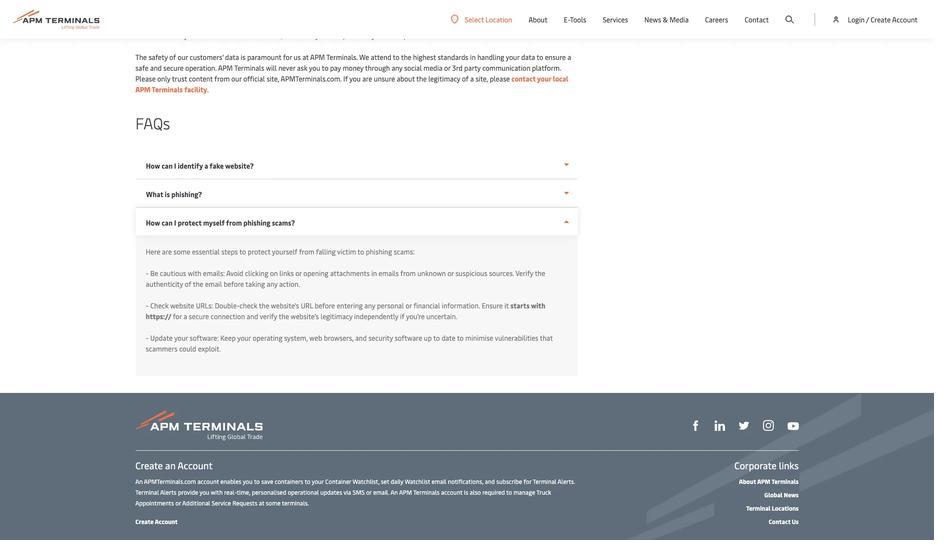 Task type: vqa. For each thing, say whether or not it's contained in the screenshot.
terminals within AN APMTERMINALS.COM ACCOUNT ENABLES YOU TO SAVE CONTAINERS TO YOUR CONTAINER WATCHLIST, SET DAILY WATCHLIST EMAIL NOTIFICATIONS, AND SUBSCRIBE FOR TERMINAL ALERTS. TERMINAL ALERTS PROVIDE YOU WITH REAL-TIME, PERSONALISED OPERATIONAL UPDATES VIA SMS OR EMAIL. AN APM TERMINALS ACCOUNT IS ALSO REQUIRED TO MANAGE TRUCK APPOINTMENTS OR ADDITIONAL SERVICE REQUESTS AT SOME TERMINALS.
yes



Task type: locate. For each thing, give the bounding box(es) containing it.
1 can from the top
[[161, 161, 172, 171]]

0 vertical spatial protect
[[178, 218, 201, 228]]

can inside dropdown button
[[161, 218, 172, 228]]

to right report in the left top of the page
[[364, 31, 370, 40]]

- update your software: keep your operating system, web browsers, and security software up to date to minimise vulnerabilities that scammers could exploit.
[[146, 334, 553, 354]]

1 vertical spatial create
[[135, 460, 163, 473]]

opening
[[304, 269, 329, 278]]

that left apm-
[[248, 0, 262, 8]]

been down apps)
[[433, 9, 449, 19]]

2 horizontal spatial for
[[524, 478, 532, 486]]

1 vertical spatial how
[[146, 218, 160, 228]]

2 horizontal spatial it
[[505, 301, 509, 311]]

create account
[[135, 518, 178, 527]]

phishing inside dropdown button
[[243, 218, 270, 228]]

instagram link
[[763, 420, 774, 432]]

india.com (and
[[280, 0, 326, 8]]

for up the manage
[[524, 478, 532, 486]]

your inside contact your local apm terminals facility
[[537, 74, 552, 83]]

a up taken
[[447, 0, 451, 8]]

0 horizontal spatial before
[[224, 280, 244, 289]]

about
[[529, 15, 548, 24], [739, 478, 756, 486]]

terminals inside the safety of our customers' data is paramount for us at apm terminals. we attend to the highest standards in handling your data to ensure a safe and secure operation. apm terminals will never ask you to pay money through any social media or 3rd party communication platform. please only trust content from our official site, apmterminals.com. if you are unsure about the legitimacy of a site, please
[[234, 63, 264, 73]]

some up cautious
[[174, 247, 190, 257]]

1 vertical spatial some
[[266, 500, 281, 508]]

1 horizontal spatial terminal
[[533, 478, 557, 486]]

from right myself
[[226, 218, 242, 228]]

apm down daily
[[399, 489, 412, 497]]

1 vertical spatial before
[[315, 301, 335, 311]]

2 horizontal spatial of
[[462, 74, 469, 83]]

and down safety
[[150, 63, 162, 73]]

a down party
[[470, 74, 474, 83]]

account left enables
[[198, 478, 219, 486]]

0 horizontal spatial in
[[266, 9, 272, 19]]

terminals down watchlist
[[413, 489, 440, 497]]

from right emails
[[401, 269, 416, 278]]

at down personalised
[[259, 500, 264, 508]]

email inside - be cautious with emails: avoid clicking on links or opening attachments in emails from unknown or suspicious sources. verify the authenticity of the email before taking any action.
[[205, 280, 222, 289]]

on
[[270, 269, 278, 278]]

are right here
[[162, 247, 172, 257]]

3 - from the top
[[146, 334, 149, 343]]

urls:
[[196, 301, 213, 311]]

your inside the safety of our customers' data is paramount for us at apm terminals. we attend to the highest standards in handling your data to ensure a safe and secure operation. apm terminals will never ask you to pay money through any social media or 3rd party communication platform. please only trust content from our official site, apmterminals.com. if you are unsure about the legitimacy of a site, please
[[506, 52, 520, 62]]

before down avoid
[[224, 280, 244, 289]]

1 vertical spatial secure
[[189, 312, 209, 321]]

for a secure connection and verify the website's legitimacy independently if you're uncertain.
[[173, 312, 458, 321]]

has right "it"
[[142, 0, 153, 8]]

2 vertical spatial that
[[540, 334, 553, 343]]

0 vertical spatial can
[[161, 161, 172, 171]]

2 vertical spatial for
[[524, 478, 532, 486]]

how can i protect myself from phishing scams? element
[[135, 236, 578, 376]]

victim inside the how can i protect myself from phishing scams? element
[[337, 247, 356, 257]]

- inside - update your software: keep your operating system, web browsers, and security software up to date to minimise vulnerabilities that scammers could exploit.
[[146, 334, 149, 343]]

it
[[415, 9, 419, 19], [358, 31, 362, 40], [505, 301, 509, 311]]

terminals down only
[[152, 85, 183, 94]]

legitimacy down - check website urls: double-check the website's url before entering any personal or financial information. ensure it
[[321, 312, 353, 321]]

1 vertical spatial for
[[173, 312, 182, 321]]

any
[[273, 9, 285, 19], [392, 63, 403, 73], [267, 280, 278, 289], [365, 301, 375, 311]]

can for identify
[[161, 161, 172, 171]]

0 vertical spatial if
[[178, 31, 183, 40]]

1 vertical spatial are
[[162, 247, 172, 257]]

can left identify
[[161, 161, 172, 171]]

1 vertical spatial links
[[779, 460, 799, 473]]

any inside the safety of our customers' data is paramount for us at apm terminals. we attend to the highest standards in handling your data to ensure a safe and secure operation. apm terminals will never ask you to pay money through any social media or 3rd party communication platform. please only trust content from our official site, apmterminals.com. if you are unsure about the legitimacy of a site, please
[[392, 63, 403, 73]]

2 vertical spatial -
[[146, 334, 149, 343]]

with up have
[[201, 9, 216, 19]]

create account link
[[135, 518, 178, 527]]

2 how from the top
[[146, 218, 160, 228]]

truck
[[537, 489, 552, 497]]

authorities.
[[424, 31, 459, 40]]

i inside dropdown button
[[174, 161, 176, 171]]

in up party
[[470, 52, 476, 62]]

tools
[[570, 15, 587, 24]]

terminal up appointments
[[135, 489, 159, 497]]

create right '/'
[[871, 15, 891, 24]]

how inside how can i identify a fake website? dropdown button
[[146, 161, 160, 171]]

1 vertical spatial if
[[343, 74, 348, 83]]

0 vertical spatial terminal
[[533, 478, 557, 486]]

1 vertical spatial it
[[358, 31, 362, 40]]

a left fake
[[204, 161, 208, 171]]

email
[[205, 280, 222, 289], [432, 478, 447, 486]]

victim right "falling"
[[337, 247, 356, 257]]

0 horizontal spatial has
[[142, 0, 153, 8]]

media
[[670, 15, 689, 24]]

for left us
[[283, 52, 292, 62]]

it
[[135, 0, 140, 8]]

1 vertical spatial about
[[739, 478, 756, 486]]

check
[[150, 301, 169, 311]]

independently
[[354, 312, 399, 321]]

and up required
[[485, 478, 495, 486]]

about
[[397, 74, 415, 83]]

careers
[[705, 15, 729, 24]]

1 site, from the left
[[267, 74, 279, 83]]

i inside dropdown button
[[174, 218, 176, 228]]

and
[[401, 9, 413, 19], [150, 63, 162, 73], [247, 312, 258, 321], [355, 334, 367, 343], [485, 478, 495, 486]]

any inside - be cautious with emails: avoid clicking on links or opening attachments in emails from unknown or suspicious sources. verify the authenticity of the email before taking any action.
[[267, 280, 278, 289]]

0 horizontal spatial local
[[387, 31, 402, 40]]

date
[[442, 334, 456, 343]]

1 horizontal spatial are
[[363, 74, 372, 83]]

been up not on the top
[[154, 0, 170, 8]]

2 data from the left
[[521, 52, 535, 62]]

keep
[[220, 334, 236, 343]]

0 vertical spatial local
[[387, 31, 402, 40]]

1 data from the left
[[225, 52, 239, 62]]

and inside 'an apmterminals.com account enables you to save containers to your container watchlist, set daily watchlist email notifications, and subscribe for terminal alerts. terminal alerts provide you with real-time, personalised operational updates via sms or email. an apm terminals account is also required to manage truck appointments or additional service requests at some terminals.'
[[485, 478, 495, 486]]

news up locations
[[784, 492, 799, 500]]

for inside 'an apmterminals.com account enables you to save containers to your container watchlist, set daily watchlist email notifications, and subscribe for terminal alerts. terminal alerts provide you with real-time, personalised operational updates via sms or email. an apm terminals account is also required to manage truck appointments or additional service requests at some terminals.'
[[524, 478, 532, 486]]

youtube image
[[788, 423, 799, 431]]

secure inside the safety of our customers' data is paramount for us at apm terminals. we attend to the highest standards in handling your data to ensure a safe and secure operation. apm terminals will never ask you to pay money through any social media or 3rd party communication platform. please only trust content from our official site, apmterminals.com. if you are unsure about the legitimacy of a site, please
[[163, 63, 184, 73]]

0 vertical spatial been
[[154, 0, 170, 8]]

1 horizontal spatial local
[[553, 74, 569, 83]]

news inside popup button
[[645, 15, 661, 24]]

with up service
[[211, 489, 223, 497]]

our left the official
[[231, 74, 242, 83]]

0 vertical spatial how
[[146, 161, 160, 171]]

- inside - be cautious with emails: avoid clicking on links or opening attachments in emails from unknown or suspicious sources. verify the authenticity of the email before taking any action.
[[146, 269, 149, 278]]

any down on
[[267, 280, 278, 289]]

2 i from the top
[[174, 218, 176, 228]]

0 vertical spatial at
[[303, 52, 309, 62]]

the
[[401, 52, 412, 62], [417, 74, 427, 83], [535, 269, 545, 278], [193, 280, 203, 289], [259, 301, 269, 311], [279, 312, 289, 321]]

phishing?
[[171, 190, 202, 199]]

minimise
[[466, 334, 493, 343]]

of right safety
[[169, 52, 176, 62]]

about left e- in the top right of the page
[[529, 15, 548, 24]]

locations
[[772, 505, 799, 513]]

site, down party
[[476, 74, 488, 83]]

1 horizontal spatial about
[[739, 478, 756, 486]]

clicking
[[245, 269, 268, 278]]

is right what
[[165, 190, 170, 199]]

fake
[[210, 161, 224, 171]]

or down alerts
[[176, 500, 181, 508]]

apm inside 'an apmterminals.com account enables you to save containers to your container watchlist, set daily watchlist email notifications, and subscribe for terminal alerts. terminal alerts provide you with real-time, personalised operational updates via sms or email. an apm terminals account is also required to manage truck appointments or additional service requests at some terminals.'
[[399, 489, 412, 497]]

2 vertical spatial in
[[371, 269, 377, 278]]

also
[[470, 489, 481, 497]]

0 horizontal spatial are
[[162, 247, 172, 257]]

e-tools button
[[564, 0, 587, 39]]

facility
[[184, 85, 207, 94]]

website's
[[271, 301, 299, 311], [291, 312, 319, 321]]

1 vertical spatial an
[[391, 489, 398, 497]]

0 vertical spatial email
[[205, 280, 222, 289]]

you left have
[[184, 31, 196, 40]]

legitimacy inside the how can i protect myself from phishing scams? element
[[321, 312, 353, 321]]

0 vertical spatial -
[[146, 269, 149, 278]]

to up "operational"
[[305, 478, 311, 486]]

global
[[765, 492, 783, 500]]

- be cautious with emails: avoid clicking on links or opening attachments in emails from unknown or suspicious sources. verify the authenticity of the email before taking any action.
[[146, 269, 545, 289]]

1 vertical spatial -
[[146, 301, 149, 311]]

https://
[[146, 312, 171, 321]]

in down apm-
[[266, 9, 272, 19]]

we
[[359, 52, 369, 62]]

2 horizontal spatial in
[[470, 52, 476, 62]]

1 horizontal spatial before
[[315, 301, 335, 311]]

phishing
[[243, 218, 270, 228], [366, 247, 392, 257]]

an apmterminals.com account enables you to save containers to your container watchlist, set daily watchlist email notifications, and subscribe for terminal alerts. terminal alerts provide you with real-time, personalised operational updates via sms or email. an apm terminals account is also required to manage truck appointments or additional service requests at some terminals.
[[135, 478, 575, 508]]

about for about
[[529, 15, 548, 24]]

report
[[337, 31, 356, 40]]

account right '/'
[[893, 15, 918, 24]]

1 vertical spatial terminal
[[135, 489, 159, 497]]

if down money
[[343, 74, 348, 83]]

0 vertical spatial website's
[[271, 301, 299, 311]]

1 vertical spatial contact
[[769, 518, 791, 527]]

0 vertical spatial secure
[[163, 63, 184, 73]]

with inside starts with https://
[[531, 301, 546, 311]]

are inside the how can i protect myself from phishing scams? element
[[162, 247, 172, 257]]

2 vertical spatial of
[[185, 280, 191, 289]]

1 horizontal spatial victim
[[337, 247, 356, 257]]

phishing left "scams?"
[[243, 218, 270, 228]]

standards
[[438, 52, 469, 62]]

with right starts
[[531, 301, 546, 311]]

account right an
[[178, 460, 213, 473]]

apm down attention
[[217, 9, 232, 19]]

secure down urls:
[[189, 312, 209, 321]]

1 horizontal spatial news
[[784, 492, 799, 500]]

1 horizontal spatial data
[[521, 52, 535, 62]]

to down subscribe
[[506, 489, 512, 497]]

from right content
[[215, 74, 230, 83]]

from inside - be cautious with emails: avoid clicking on links or opening attachments in emails from unknown or suspicious sources. verify the authenticity of the email before taking any action.
[[401, 269, 416, 278]]

account down notifications,
[[441, 489, 463, 497]]

-
[[146, 269, 149, 278], [146, 301, 149, 311], [146, 334, 149, 343]]

0 horizontal spatial for
[[173, 312, 182, 321]]

0 horizontal spatial terminal
[[135, 489, 159, 497]]

is
[[441, 0, 446, 8], [151, 9, 156, 19], [241, 52, 246, 62], [165, 190, 170, 199], [464, 489, 468, 497]]

1 i from the top
[[174, 161, 176, 171]]

communication
[[483, 63, 531, 73]]

0 vertical spatial victim
[[235, 31, 254, 40]]

it down earning
[[415, 9, 419, 19]]

local down platform.
[[553, 74, 569, 83]]

any inside it has been brough to our attention that apm-india.com (and similar investment or earning apps) is a fraudulent pyramid investment scheme that is not affiliated with apm terminals in any way. our team has reported this site and it has been taken off line.
[[273, 9, 285, 19]]

0 vertical spatial i
[[174, 161, 176, 171]]

in inside it has been brough to our attention that apm-india.com (and similar investment or earning apps) is a fraudulent pyramid investment scheme that is not affiliated with apm terminals in any way. our team has reported this site and it has been taken off line.
[[266, 9, 272, 19]]

has down apps)
[[421, 9, 432, 19]]

action.
[[279, 280, 300, 289]]

check
[[240, 301, 257, 311]]

2 can from the top
[[161, 218, 172, 228]]

1 how from the top
[[146, 161, 160, 171]]

0 vertical spatial an
[[135, 478, 143, 486]]

an up appointments
[[135, 478, 143, 486]]

verify
[[516, 269, 534, 278]]

earning
[[396, 0, 420, 8]]

0 horizontal spatial been
[[154, 0, 170, 8]]

that down "it"
[[135, 9, 149, 19]]

0 vertical spatial that
[[248, 0, 262, 8]]

connection
[[211, 312, 245, 321]]

or
[[388, 0, 395, 8], [444, 63, 451, 73], [296, 269, 302, 278], [448, 269, 454, 278], [406, 301, 412, 311], [366, 489, 372, 497], [176, 500, 181, 508]]

2 vertical spatial terminal
[[746, 505, 771, 513]]

we
[[284, 31, 293, 40]]

is inside 'an apmterminals.com account enables you to save containers to your container watchlist, set daily watchlist email notifications, and subscribe for terminal alerts. terminal alerts provide you with real-time, personalised operational updates via sms or email. an apm terminals account is also required to manage truck appointments or additional service requests at some terminals.'
[[464, 489, 468, 497]]

0 vertical spatial our
[[204, 0, 215, 8]]

0 horizontal spatial about
[[529, 15, 548, 24]]

links up about apm terminals at the bottom
[[779, 460, 799, 473]]

personal
[[377, 301, 404, 311]]

to right date
[[457, 334, 464, 343]]

terminals up global news at bottom
[[772, 478, 799, 486]]

1 vertical spatial at
[[259, 500, 264, 508]]

a
[[447, 0, 451, 8], [568, 52, 571, 62], [470, 74, 474, 83], [204, 161, 208, 171], [184, 312, 187, 321]]

operating
[[253, 334, 283, 343]]

0 horizontal spatial email
[[205, 280, 222, 289]]

- for - update your software: keep your operating system, web browsers, and security software up to date to minimise vulnerabilities that scammers could exploit.
[[146, 334, 149, 343]]

an down daily
[[391, 489, 398, 497]]

phishing up emails
[[366, 247, 392, 257]]

is left paramount
[[241, 52, 246, 62]]

terminal
[[533, 478, 557, 486], [135, 489, 159, 497], [746, 505, 771, 513]]

a down website
[[184, 312, 187, 321]]

2 - from the top
[[146, 301, 149, 311]]

1 vertical spatial victim
[[337, 247, 356, 257]]

is inside dropdown button
[[165, 190, 170, 199]]

1 vertical spatial phishing
[[366, 247, 392, 257]]

1 vertical spatial been
[[433, 9, 449, 19]]

- check website urls: double-check the website's url before entering any personal or financial information. ensure it
[[146, 301, 511, 311]]

vulnerabilities
[[495, 334, 539, 343]]

protect left myself
[[178, 218, 201, 228]]

0 vertical spatial in
[[266, 9, 272, 19]]

not
[[157, 9, 168, 19]]

1 horizontal spatial secure
[[189, 312, 209, 321]]

with left the emails:
[[188, 269, 201, 278]]

0 horizontal spatial some
[[174, 247, 190, 257]]

time,
[[237, 489, 250, 497]]

what is phishing? button
[[135, 180, 578, 208]]

for down website
[[173, 312, 182, 321]]

0 vertical spatial about
[[529, 15, 548, 24]]

your down platform.
[[537, 74, 552, 83]]

to
[[196, 0, 203, 8], [329, 31, 335, 40], [364, 31, 370, 40], [393, 52, 400, 62], [537, 52, 543, 62], [322, 63, 329, 73], [240, 247, 246, 257], [358, 247, 364, 257], [433, 334, 440, 343], [457, 334, 464, 343], [254, 478, 260, 486], [305, 478, 311, 486], [506, 489, 512, 497]]

website's up verify
[[271, 301, 299, 311]]

and down earning
[[401, 9, 413, 19]]

from inside dropdown button
[[226, 218, 242, 228]]

some inside the how can i protect myself from phishing scams? element
[[174, 247, 190, 257]]

0 vertical spatial create
[[871, 15, 891, 24]]

verify
[[260, 312, 277, 321]]

have
[[197, 31, 212, 40]]

it has been brough to our attention that apm-india.com (and similar investment or earning apps) is a fraudulent pyramid investment scheme that is not affiliated with apm terminals in any way. our team has reported this site and it has been taken off line.
[[135, 0, 578, 19]]

of fraud,
[[256, 31, 283, 40]]

2 vertical spatial our
[[231, 74, 242, 83]]

apm
[[217, 9, 232, 19], [310, 52, 325, 62], [218, 63, 233, 73], [135, 85, 151, 94], [757, 478, 771, 486], [399, 489, 412, 497]]

1 horizontal spatial some
[[266, 500, 281, 508]]

0 horizontal spatial victim
[[235, 31, 254, 40]]

account down appointments
[[155, 518, 178, 527]]

1 vertical spatial i
[[174, 218, 176, 228]]

starts with https://
[[146, 301, 546, 321]]

0 vertical spatial contact
[[745, 15, 769, 24]]

legitimacy down the media
[[429, 74, 460, 83]]

safe
[[135, 63, 149, 73]]

before inside - be cautious with emails: avoid clicking on links or opening attachments in emails from unknown or suspicious sources. verify the authenticity of the email before taking any action.
[[224, 280, 244, 289]]

set
[[381, 478, 389, 486]]

any down apm-
[[273, 9, 285, 19]]

2 horizontal spatial terminal
[[746, 505, 771, 513]]

containers
[[275, 478, 303, 486]]

0 horizontal spatial account
[[198, 478, 219, 486]]

paramount
[[247, 52, 281, 62]]

- left the update
[[146, 334, 149, 343]]

2 horizontal spatial that
[[540, 334, 553, 343]]

legitimacy
[[429, 74, 460, 83], [321, 312, 353, 321]]

similar
[[328, 0, 349, 8]]

your up could
[[174, 334, 188, 343]]

it right report in the left top of the page
[[358, 31, 362, 40]]

0 horizontal spatial of
[[169, 52, 176, 62]]

contact down locations
[[769, 518, 791, 527]]

how inside "how can i protect myself from phishing scams?" dropdown button
[[146, 218, 160, 228]]

are inside the safety of our customers' data is paramount for us at apm terminals. we attend to the highest standards in handling your data to ensure a safe and secure operation. apm terminals will never ask you to pay money through any social media or 3rd party communication platform. please only trust content from our official site, apmterminals.com. if you are unsure about the legitimacy of a site, please
[[363, 74, 372, 83]]

i left identify
[[174, 161, 176, 171]]

1 horizontal spatial investment
[[516, 0, 552, 8]]

for inside the safety of our customers' data is paramount for us at apm terminals. we attend to the highest standards in handling your data to ensure a safe and secure operation. apm terminals will never ask you to pay money through any social media or 3rd party communication platform. please only trust content from our official site, apmterminals.com. if you are unsure about the legitimacy of a site, please
[[283, 52, 292, 62]]

some
[[174, 247, 190, 257], [266, 500, 281, 508]]

apm inside it has been brough to our attention that apm-india.com (and similar investment or earning apps) is a fraudulent pyramid investment scheme that is not affiliated with apm terminals in any way. our team has reported this site and it has been taken off line.
[[217, 9, 232, 19]]

any up about
[[392, 63, 403, 73]]

before up for a secure connection and verify the website's legitimacy independently if you're uncertain.
[[315, 301, 335, 311]]

1 horizontal spatial our
[[204, 0, 215, 8]]

i for protect
[[174, 218, 176, 228]]

investment up reported
[[351, 0, 387, 8]]

with inside - be cautious with emails: avoid clicking on links or opening attachments in emails from unknown or suspicious sources. verify the authenticity of the email before taking any action.
[[188, 269, 201, 278]]

has
[[142, 0, 153, 8], [332, 9, 343, 19], [421, 9, 432, 19]]

secure up trust
[[163, 63, 184, 73]]

0 vertical spatial legitimacy
[[429, 74, 460, 83]]

some inside 'an apmterminals.com account enables you to save containers to your container watchlist, set daily watchlist email notifications, and subscribe for terminal alerts. terminal alerts provide you with real-time, personalised operational updates via sms or email. an apm terminals account is also required to manage truck appointments or additional service requests at some terminals.'
[[266, 500, 281, 508]]

real-
[[224, 489, 237, 497]]

1 - from the top
[[146, 269, 149, 278]]

1 horizontal spatial account
[[441, 489, 463, 497]]

2 site, from the left
[[476, 74, 488, 83]]

investment
[[351, 0, 387, 8], [516, 0, 552, 8]]

can inside dropdown button
[[161, 161, 172, 171]]

data down 'been a'
[[225, 52, 239, 62]]

to up platform.
[[537, 52, 543, 62]]

0 horizontal spatial site,
[[267, 74, 279, 83]]

news left &
[[645, 15, 661, 24]]

0 vertical spatial phishing
[[243, 218, 270, 228]]

about apm terminals link
[[739, 478, 799, 486]]

email down the emails:
[[205, 280, 222, 289]]

1 vertical spatial in
[[470, 52, 476, 62]]

1 vertical spatial can
[[161, 218, 172, 228]]

investment left scheme
[[516, 0, 552, 8]]

protect inside the how can i protect myself from phishing scams? element
[[248, 247, 271, 257]]

0 vertical spatial for
[[283, 52, 292, 62]]

website's for url
[[271, 301, 299, 311]]

1 horizontal spatial protect
[[248, 247, 271, 257]]

contact right careers dropdown button
[[745, 15, 769, 24]]

at right us
[[303, 52, 309, 62]]

0 horizontal spatial data
[[225, 52, 239, 62]]

1 horizontal spatial legitimacy
[[429, 74, 460, 83]]

&
[[663, 15, 668, 24]]

0 vertical spatial it
[[415, 9, 419, 19]]

twitter image
[[739, 421, 749, 432]]

1 vertical spatial account
[[441, 489, 463, 497]]

protect up clicking
[[248, 247, 271, 257]]



Task type: describe. For each thing, give the bounding box(es) containing it.
a inside dropdown button
[[204, 161, 208, 171]]

with inside it has been brough to our attention that apm-india.com (and similar investment or earning apps) is a fraudulent pyramid investment scheme that is not affiliated with apm terminals in any way. our team has reported this site and it has been taken off line.
[[201, 9, 216, 19]]

i for identify
[[174, 161, 176, 171]]

never
[[279, 63, 295, 73]]

highest
[[413, 52, 436, 62]]

any up independently
[[365, 301, 375, 311]]

1 horizontal spatial has
[[332, 9, 343, 19]]

0 horizontal spatial our
[[178, 52, 188, 62]]

you right advise
[[316, 31, 327, 40]]

or up 'you're' at the bottom left of page
[[406, 301, 412, 311]]

contact for contact
[[745, 15, 769, 24]]

0 horizontal spatial if
[[178, 31, 183, 40]]

avoid
[[226, 269, 243, 278]]

to right attend
[[393, 52, 400, 62]]

that inside - update your software: keep your operating system, web browsers, and security software up to date to minimise vulnerabilities that scammers could exploit.
[[540, 334, 553, 343]]

or right sms
[[366, 489, 372, 497]]

it inside the how can i protect myself from phishing scams? element
[[505, 301, 509, 311]]

2 horizontal spatial has
[[421, 9, 432, 19]]

attention
[[216, 0, 247, 8]]

of inside - be cautious with emails: avoid clicking on links or opening attachments in emails from unknown or suspicious sources. verify the authenticity of the email before taking any action.
[[185, 280, 191, 289]]

global news
[[765, 492, 799, 500]]

your right 'keep'
[[237, 334, 251, 343]]

to left "save"
[[254, 478, 260, 486]]

you up time,
[[243, 478, 253, 486]]

news & media button
[[645, 0, 689, 39]]

to right steps
[[240, 247, 246, 257]]

watchlist
[[405, 478, 430, 486]]

login / create account link
[[832, 0, 918, 39]]

secure inside the how can i protect myself from phishing scams? element
[[189, 312, 209, 321]]

or right the "unknown"
[[448, 269, 454, 278]]

operation.
[[185, 63, 217, 73]]

could
[[179, 344, 196, 354]]

at inside the safety of our customers' data is paramount for us at apm terminals. we attend to the highest standards in handling your data to ensure a safe and secure operation. apm terminals will never ask you to pay money through any social media or 3rd party communication platform. please only trust content from our official site, apmterminals.com. if you are unsure about the legitimacy of a site, please
[[303, 52, 309, 62]]

via
[[344, 489, 351, 497]]

to right the up
[[433, 334, 440, 343]]

email inside 'an apmterminals.com account enables you to save containers to your container watchlist, set daily watchlist email notifications, and subscribe for terminal alerts. terminal alerts provide you with real-time, personalised operational updates via sms or email. an apm terminals account is also required to manage truck appointments or additional service requests at some terminals.'
[[432, 478, 447, 486]]

us
[[792, 518, 799, 527]]

in inside - be cautious with emails: avoid clicking on links or opening attachments in emails from unknown or suspicious sources. verify the authenticity of the email before taking any action.
[[371, 269, 377, 278]]

what
[[146, 190, 163, 199]]

if you have been a victim of fraud, we advise you to report it to your local police authorities.
[[178, 31, 459, 40]]

will
[[266, 63, 277, 73]]

to inside it has been brough to our attention that apm-india.com (and similar investment or earning apps) is a fraudulent pyramid investment scheme that is not affiliated with apm terminals in any way. our team has reported this site and it has been taken off line.
[[196, 0, 203, 8]]

security
[[369, 334, 393, 343]]

- for - check website urls: double-check the website's url before entering any personal or financial information. ensure it
[[146, 301, 149, 311]]

login / create account
[[848, 15, 918, 24]]

our inside it has been brough to our attention that apm-india.com (and similar investment or earning apps) is a fraudulent pyramid investment scheme that is not affiliated with apm terminals in any way. our team has reported this site and it has been taken off line.
[[204, 0, 215, 8]]

1 horizontal spatial links
[[779, 460, 799, 473]]

to left report in the left top of the page
[[329, 31, 335, 40]]

up
[[424, 334, 432, 343]]

select location button
[[451, 14, 512, 24]]

or inside it has been brough to our attention that apm-india.com (and similar investment or earning apps) is a fraudulent pyramid investment scheme that is not affiliated with apm terminals in any way. our team has reported this site and it has been taken off line.
[[388, 0, 395, 8]]

1 horizontal spatial been
[[433, 9, 449, 19]]

brough
[[171, 0, 194, 8]]

corporate links
[[735, 460, 799, 473]]

team
[[314, 9, 331, 19]]

instagram image
[[763, 421, 774, 432]]

reported
[[345, 9, 373, 19]]

terminal locations link
[[746, 505, 799, 513]]

0 vertical spatial account
[[198, 478, 219, 486]]

only
[[157, 74, 170, 83]]

scams:
[[394, 247, 415, 257]]

2 horizontal spatial our
[[231, 74, 242, 83]]

updates
[[320, 489, 342, 497]]

unsure
[[374, 74, 395, 83]]

1 horizontal spatial phishing
[[366, 247, 392, 257]]

line.
[[481, 9, 495, 19]]

personalised
[[252, 489, 286, 497]]

it inside it has been brough to our attention that apm-india.com (and similar investment or earning apps) is a fraudulent pyramid investment scheme that is not affiliated with apm terminals in any way. our team has reported this site and it has been taken off line.
[[415, 9, 419, 19]]

is left not on the top
[[151, 9, 156, 19]]

container
[[325, 478, 351, 486]]

scams?
[[272, 218, 295, 228]]

financial
[[414, 301, 440, 311]]

1 horizontal spatial that
[[248, 0, 262, 8]]

media
[[424, 63, 443, 73]]

money
[[343, 63, 364, 73]]

contact
[[512, 74, 536, 83]]

linkedin image
[[715, 421, 725, 432]]

identify
[[178, 161, 203, 171]]

update
[[150, 334, 173, 343]]

terminals inside 'an apmterminals.com account enables you to save containers to your container watchlist, set daily watchlist email notifications, and subscribe for terminal alerts. terminal alerts provide you with real-time, personalised operational updates via sms or email. an apm terminals account is also required to manage truck appointments or additional service requests at some terminals.'
[[413, 489, 440, 497]]

facebook image
[[691, 421, 701, 432]]

contact for contact us
[[769, 518, 791, 527]]

suspicious
[[456, 269, 488, 278]]

at inside 'an apmterminals.com account enables you to save containers to your container watchlist, set daily watchlist email notifications, and subscribe for terminal alerts. terminal alerts provide you with real-time, personalised operational updates via sms or email. an apm terminals account is also required to manage truck appointments or additional service requests at some terminals.'
[[259, 500, 264, 508]]

alerts.
[[558, 478, 575, 486]]

- for - be cautious with emails: avoid clicking on links or opening attachments in emails from unknown or suspicious sources. verify the authenticity of the email before taking any action.
[[146, 269, 149, 278]]

apm down corporate links
[[757, 478, 771, 486]]

0 horizontal spatial that
[[135, 9, 149, 19]]

sources.
[[489, 269, 514, 278]]

from left "falling"
[[299, 247, 314, 257]]

a inside it has been brough to our attention that apm-india.com (and similar investment or earning apps) is a fraudulent pyramid investment scheme that is not affiliated with apm terminals in any way. our team has reported this site and it has been taken off line.
[[447, 0, 451, 8]]

terminals.
[[327, 52, 358, 62]]

off
[[470, 9, 480, 19]]

or up action.
[[296, 269, 302, 278]]

is inside the safety of our customers' data is paramount for us at apm terminals. we attend to the highest standards in handling your data to ensure a safe and secure operation. apm terminals will never ask you to pay money through any social media or 3rd party communication platform. please only trust content from our official site, apmterminals.com. if you are unsure about the legitimacy of a site, please
[[241, 52, 246, 62]]

corporate
[[735, 460, 777, 473]]

myself
[[203, 218, 225, 228]]

terminals inside it has been brough to our attention that apm-india.com (and similar investment or earning apps) is a fraudulent pyramid investment scheme that is not affiliated with apm terminals in any way. our team has reported this site and it has been taken off line.
[[233, 9, 264, 19]]

be
[[150, 269, 158, 278]]

2 investment from the left
[[516, 0, 552, 8]]

in inside the safety of our customers' data is paramount for us at apm terminals. we attend to the highest standards in handling your data to ensure a safe and secure operation. apm terminals will never ask you to pay money through any social media or 3rd party communication platform. please only trust content from our official site, apmterminals.com. if you are unsure about the legitimacy of a site, please
[[470, 52, 476, 62]]

contact us link
[[769, 518, 799, 527]]

terminals inside contact your local apm terminals facility
[[152, 85, 183, 94]]

to left pay
[[322, 63, 329, 73]]

from inside the safety of our customers' data is paramount for us at apm terminals. we attend to the highest standards in handling your data to ensure a safe and secure operation. apm terminals will never ask you to pay money through any social media or 3rd party communication platform. please only trust content from our official site, apmterminals.com. if you are unsure about the legitimacy of a site, please
[[215, 74, 230, 83]]

if inside the safety of our customers' data is paramount for us at apm terminals. we attend to the highest standards in handling your data to ensure a safe and secure operation. apm terminals will never ask you to pay money through any social media or 3rd party communication platform. please only trust content from our official site, apmterminals.com. if you are unsure about the legitimacy of a site, please
[[343, 74, 348, 83]]

0 vertical spatial of
[[169, 52, 176, 62]]

ask
[[297, 63, 308, 73]]

software
[[395, 334, 422, 343]]

way. our
[[286, 9, 313, 19]]

how for how can i identify a fake website?
[[146, 161, 160, 171]]

contact your local apm terminals facility
[[135, 74, 569, 94]]

scheme
[[554, 0, 578, 8]]

website
[[170, 301, 194, 311]]

entering
[[337, 301, 363, 311]]

and inside it has been brough to our attention that apm-india.com (and similar investment or earning apps) is a fraudulent pyramid investment scheme that is not affiliated with apm terminals in any way. our team has reported this site and it has been taken off line.
[[401, 9, 413, 19]]

global news link
[[765, 492, 799, 500]]

can for protect
[[161, 218, 172, 228]]

service
[[212, 500, 231, 508]]

and inside - update your software: keep your operating system, web browsers, and security software up to date to minimise vulnerabilities that scammers could exploit.
[[355, 334, 367, 343]]

emails:
[[203, 269, 225, 278]]

legitimacy inside the safety of our customers' data is paramount for us at apm terminals. we attend to the highest standards in handling your data to ensure a safe and secure operation. apm terminals will never ask you to pay money through any social media or 3rd party communication platform. please only trust content from our official site, apmterminals.com. if you are unsure about the legitimacy of a site, please
[[429, 74, 460, 83]]

double-
[[215, 301, 240, 311]]

attend
[[371, 52, 392, 62]]

and down check
[[247, 312, 258, 321]]

content
[[189, 74, 213, 83]]

to up "attachments"
[[358, 247, 364, 257]]

you up additional
[[200, 489, 209, 497]]

trust
[[172, 74, 187, 83]]

about for about apm terminals
[[739, 478, 756, 486]]

provide
[[178, 489, 198, 497]]

or inside the safety of our customers' data is paramount for us at apm terminals. we attend to the highest standards in handling your data to ensure a safe and secure operation. apm terminals will never ask you to pay money through any social media or 3rd party communication platform. please only trust content from our official site, apmterminals.com. if you are unsure about the legitimacy of a site, please
[[444, 63, 451, 73]]

daily
[[391, 478, 404, 486]]

local inside contact your local apm terminals facility
[[553, 74, 569, 83]]

appointments
[[135, 500, 174, 508]]

apm-
[[263, 0, 280, 8]]

is right apps)
[[441, 0, 446, 8]]

you up 'apmterminals.com.'
[[309, 63, 320, 73]]

select
[[465, 14, 484, 24]]

safety
[[149, 52, 168, 62]]

1 vertical spatial news
[[784, 492, 799, 500]]

1 investment from the left
[[351, 0, 387, 8]]

enables
[[220, 478, 242, 486]]

emails
[[379, 269, 399, 278]]

website's for legitimacy
[[291, 312, 319, 321]]

and inside the safety of our customers' data is paramount for us at apm terminals. we attend to the highest standards in handling your data to ensure a safe and secure operation. apm terminals will never ask you to pay money through any social media or 3rd party communication platform. please only trust content from our official site, apmterminals.com. if you are unsure about the legitimacy of a site, please
[[150, 63, 162, 73]]

create for create an account
[[135, 460, 163, 473]]

protect inside "how can i protect myself from phishing scams?" dropdown button
[[178, 218, 201, 228]]

2 vertical spatial account
[[155, 518, 178, 527]]

1 vertical spatial account
[[178, 460, 213, 473]]

your inside 'an apmterminals.com account enables you to save containers to your container watchlist, set daily watchlist email notifications, and subscribe for terminal alerts. terminal alerts provide you with real-time, personalised operational updates via sms or email. an apm terminals account is also required to manage truck appointments or additional service requests at some terminals.'
[[312, 478, 324, 486]]

0 vertical spatial account
[[893, 15, 918, 24]]

apmterminals.com
[[144, 478, 196, 486]]

shape link
[[691, 420, 701, 432]]

how can i identify a fake website?
[[146, 161, 254, 171]]

exploit.
[[198, 344, 221, 354]]

for inside the how can i protect myself from phishing scams? element
[[173, 312, 182, 321]]

you down money
[[350, 74, 361, 83]]

how for how can i protect myself from phishing scams?
[[146, 218, 160, 228]]

1 horizontal spatial an
[[391, 489, 398, 497]]

through
[[365, 63, 390, 73]]

linkedin__x28_alt_x29__3_ link
[[715, 420, 725, 432]]

yourself
[[272, 247, 298, 257]]

e-tools
[[564, 15, 587, 24]]

your down this
[[372, 31, 386, 40]]

links inside - be cautious with emails: avoid clicking on links or opening attachments in emails from unknown or suspicious sources. verify the authenticity of the email before taking any action.
[[280, 269, 294, 278]]

apm right us
[[310, 52, 325, 62]]

with inside 'an apmterminals.com account enables you to save containers to your container watchlist, set daily watchlist email notifications, and subscribe for terminal alerts. terminal alerts provide you with real-time, personalised operational updates via sms or email. an apm terminals account is also required to manage truck appointments or additional service requests at some terminals.'
[[211, 489, 223, 497]]

pay
[[330, 63, 341, 73]]

apm down customers'
[[218, 63, 233, 73]]

apmt footer logo image
[[135, 411, 262, 441]]

create for create account
[[135, 518, 154, 527]]

requests
[[233, 500, 258, 508]]

a right ensure
[[568, 52, 571, 62]]

steps
[[221, 247, 238, 257]]

0 horizontal spatial it
[[358, 31, 362, 40]]

affiliated
[[170, 9, 200, 19]]

apm inside contact your local apm terminals facility
[[135, 85, 151, 94]]

an
[[165, 460, 176, 473]]



